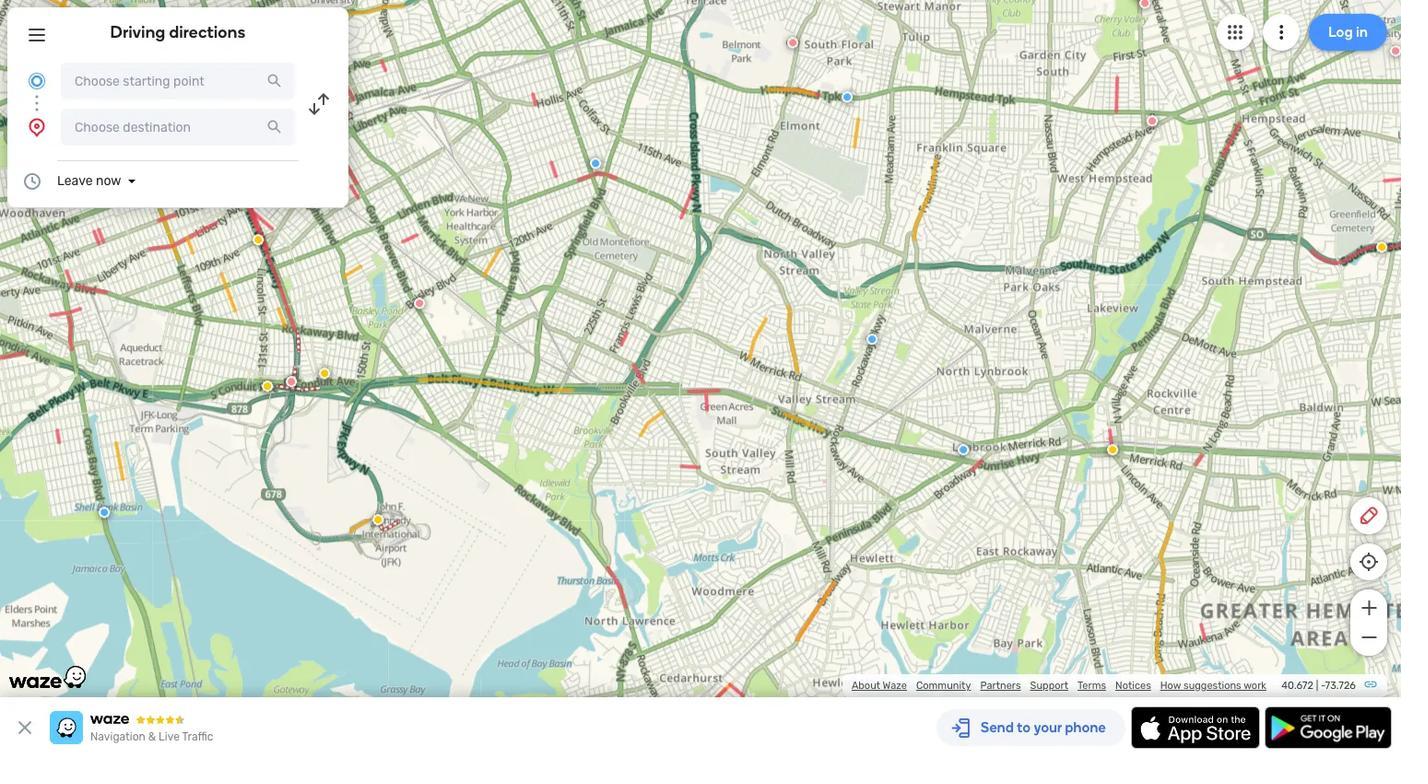 Task type: describe. For each thing, give the bounding box(es) containing it.
work
[[1244, 681, 1267, 693]]

Choose starting point text field
[[61, 63, 295, 100]]

0 vertical spatial road closed image
[[1140, 0, 1151, 9]]

suggestions
[[1184, 681, 1242, 693]]

support
[[1031, 681, 1069, 693]]

0 vertical spatial police image
[[590, 158, 601, 169]]

community
[[917, 681, 971, 693]]

2 horizontal spatial road closed image
[[1147, 116, 1158, 127]]

driving
[[110, 22, 165, 42]]

partners
[[981, 681, 1021, 693]]

40.672
[[1282, 681, 1314, 693]]

-
[[1321, 681, 1326, 693]]

Choose destination text field
[[61, 109, 295, 146]]

zoom in image
[[1358, 598, 1381, 620]]

zoom out image
[[1358, 627, 1381, 649]]

link image
[[1364, 678, 1379, 693]]

x image
[[14, 717, 36, 740]]

live
[[159, 731, 180, 744]]

|
[[1316, 681, 1319, 693]]

about waze link
[[852, 681, 907, 693]]

driving directions
[[110, 22, 246, 42]]

leave now
[[57, 173, 121, 189]]

notices
[[1116, 681, 1152, 693]]

73.726
[[1326, 681, 1356, 693]]

how
[[1161, 681, 1182, 693]]

1 horizontal spatial road closed image
[[788, 37, 799, 48]]

2 horizontal spatial hazard image
[[373, 515, 384, 526]]

0 horizontal spatial road closed image
[[414, 298, 425, 309]]

&
[[148, 731, 156, 744]]

pencil image
[[1358, 505, 1380, 527]]



Task type: vqa. For each thing, say whether or not it's contained in the screenshot.
lacity.org/index.htm
no



Task type: locate. For each thing, give the bounding box(es) containing it.
leave
[[57, 173, 93, 189]]

clock image
[[21, 171, 43, 193]]

1 vertical spatial police image
[[958, 445, 969, 456]]

1 horizontal spatial police image
[[842, 92, 853, 103]]

navigation
[[90, 731, 146, 744]]

community link
[[917, 681, 971, 693]]

0 horizontal spatial police image
[[590, 158, 601, 169]]

1 horizontal spatial road closed image
[[1140, 0, 1151, 9]]

0 vertical spatial hazard image
[[253, 235, 264, 246]]

0 vertical spatial road closed image
[[788, 37, 799, 48]]

hazard image
[[253, 235, 264, 246], [319, 368, 330, 379], [373, 515, 384, 526]]

terms link
[[1078, 681, 1107, 693]]

navigation & live traffic
[[90, 731, 213, 744]]

support link
[[1031, 681, 1069, 693]]

2 horizontal spatial police image
[[867, 334, 878, 345]]

road closed image
[[1140, 0, 1151, 9], [286, 377, 297, 388]]

2 vertical spatial hazard image
[[1108, 445, 1119, 456]]

1 vertical spatial road closed image
[[1147, 116, 1158, 127]]

1 vertical spatial road closed image
[[286, 377, 297, 388]]

road closed image
[[788, 37, 799, 48], [1147, 116, 1158, 127], [414, 298, 425, 309]]

about
[[852, 681, 881, 693]]

1 vertical spatial police image
[[867, 334, 878, 345]]

1 horizontal spatial police image
[[958, 445, 969, 456]]

1 horizontal spatial hazard image
[[319, 368, 330, 379]]

police image
[[590, 158, 601, 169], [958, 445, 969, 456]]

2 horizontal spatial hazard image
[[1377, 242, 1388, 253]]

0 horizontal spatial police image
[[99, 507, 110, 519]]

waze
[[883, 681, 907, 693]]

0 vertical spatial hazard image
[[1377, 242, 1388, 253]]

2 vertical spatial police image
[[99, 507, 110, 519]]

1 vertical spatial hazard image
[[319, 368, 330, 379]]

1 vertical spatial hazard image
[[262, 381, 273, 392]]

2 vertical spatial hazard image
[[373, 515, 384, 526]]

40.672 | -73.726
[[1282, 681, 1356, 693]]

terms
[[1078, 681, 1107, 693]]

location image
[[26, 116, 48, 138]]

notices link
[[1116, 681, 1152, 693]]

directions
[[169, 22, 246, 42]]

about waze community partners support terms notices how suggestions work
[[852, 681, 1267, 693]]

0 vertical spatial police image
[[842, 92, 853, 103]]

1 horizontal spatial hazard image
[[1108, 445, 1119, 456]]

0 horizontal spatial hazard image
[[253, 235, 264, 246]]

hazard image
[[1377, 242, 1388, 253], [262, 381, 273, 392], [1108, 445, 1119, 456]]

2 vertical spatial road closed image
[[414, 298, 425, 309]]

police image
[[842, 92, 853, 103], [867, 334, 878, 345], [99, 507, 110, 519]]

how suggestions work link
[[1161, 681, 1267, 693]]

partners link
[[981, 681, 1021, 693]]

now
[[96, 173, 121, 189]]

traffic
[[182, 731, 213, 744]]

0 horizontal spatial road closed image
[[286, 377, 297, 388]]

0 horizontal spatial hazard image
[[262, 381, 273, 392]]

current location image
[[26, 70, 48, 92]]



